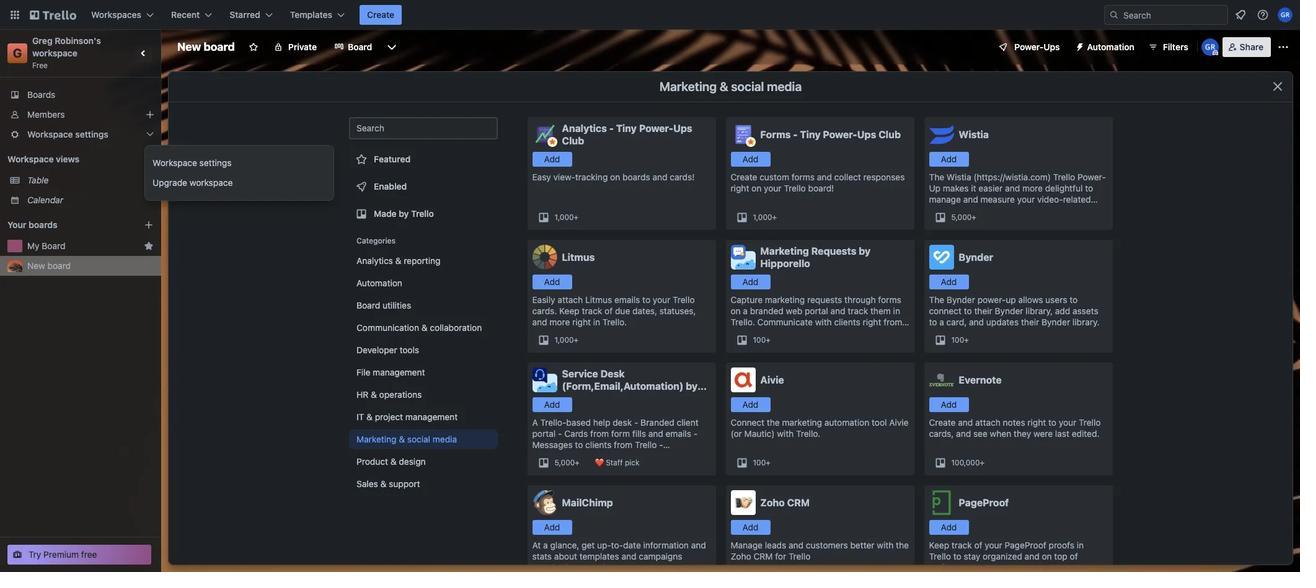 Task type: locate. For each thing, give the bounding box(es) containing it.
tiny up easy view-tracking on boards and cards! on the top
[[616, 123, 637, 134]]

5,000 +
[[952, 213, 977, 222], [555, 458, 580, 468]]

analytics up tracking
[[562, 123, 607, 134]]

create up cards,
[[929, 417, 956, 428]]

hr
[[356, 389, 368, 400]]

the right better
[[896, 540, 909, 551]]

and
[[653, 172, 668, 182], [817, 172, 832, 182], [831, 306, 846, 316], [532, 317, 547, 327], [969, 317, 984, 327], [958, 417, 973, 428], [649, 429, 663, 439], [956, 429, 971, 439], [691, 540, 706, 551], [789, 540, 804, 551], [622, 551, 637, 562], [1025, 551, 1040, 562]]

1 horizontal spatial workspace settings
[[153, 158, 232, 168]]

analytics for analytics - tiny power-ups club
[[562, 123, 607, 134]]

forms
[[792, 172, 815, 182], [878, 295, 902, 305]]

add button up the
[[929, 275, 969, 290]]

litmus
[[562, 252, 595, 263], [585, 295, 612, 305]]

with right mautic)
[[777, 429, 794, 439]]

zoho up leads
[[761, 497, 785, 509]]

0 vertical spatial 5,000 +
[[952, 213, 977, 222]]

by inside service desk (form,email,automation) by hipporello
[[686, 381, 698, 392]]

manage leads and customers better with the zoho crm for trello
[[731, 540, 909, 562]]

trello right for
[[789, 551, 811, 562]]

of up stay
[[975, 540, 983, 551]]

0 vertical spatial create
[[367, 9, 395, 20]]

a
[[532, 417, 538, 428]]

and down requests
[[831, 306, 846, 316]]

see
[[974, 429, 988, 439]]

club up view-
[[562, 135, 584, 146]]

0 vertical spatial by
[[399, 208, 409, 219]]

analytics down categories
[[356, 256, 393, 266]]

add for pageproof
[[941, 522, 957, 533]]

trello down fills
[[635, 440, 657, 450]]

100 for aivie
[[753, 458, 766, 468]]

new board link
[[27, 260, 154, 272]]

0 vertical spatial forms
[[792, 172, 815, 182]]

marketing left automation
[[782, 417, 822, 428]]

tiny right forms
[[800, 129, 821, 140]]

0 horizontal spatial of
[[605, 306, 613, 316]]

social
[[731, 79, 764, 94], [407, 434, 430, 445]]

assets
[[1073, 306, 1099, 316]]

add button up stay
[[929, 520, 969, 535]]

0 horizontal spatial new board
[[27, 260, 71, 271]]

to inside "keep track of your pageproof proofs in trello to stay organized and on top of projects."
[[954, 551, 962, 562]]

developer tools
[[356, 345, 419, 355]]

trello-
[[541, 417, 566, 428]]

the inside manage leads and customers better with the zoho crm for trello
[[896, 540, 909, 551]]

1 horizontal spatial new board
[[177, 40, 235, 53]]

1 horizontal spatial 5,000 +
[[952, 213, 977, 222]]

create inside 'create custom forms and collect responses right on your trello board!'
[[731, 172, 757, 182]]

add button up the connect
[[731, 398, 771, 412]]

from down form
[[614, 440, 633, 450]]

to up were
[[1049, 417, 1057, 428]]

a
[[743, 306, 748, 316], [940, 317, 944, 327], [543, 540, 548, 551], [581, 562, 585, 572]]

workspace
[[27, 129, 73, 140], [7, 154, 54, 164], [153, 158, 197, 168]]

track left due
[[582, 306, 602, 316]]

power- inside button
[[1015, 42, 1044, 52]]

aivie up the connect
[[761, 375, 784, 386]]

2 vertical spatial of
[[1070, 551, 1078, 562]]

1,000 down custom
[[753, 213, 772, 222]]

right inside capture marketing requests through forms on a branded web portal and track them in trello. communicate with clients right from trello.
[[863, 317, 882, 327]]

0 vertical spatial new
[[177, 40, 201, 53]]

primary element
[[0, 0, 1300, 30]]

1 vertical spatial hipporello
[[562, 393, 612, 404]]

utilities
[[382, 300, 411, 311]]

power-
[[1015, 42, 1044, 52], [639, 123, 674, 134], [823, 129, 857, 140]]

hipporello inside marketing requests by hipporello
[[761, 258, 810, 269]]

capture
[[731, 295, 763, 305]]

2 vertical spatial with
[[877, 540, 894, 551]]

power-ups button
[[990, 37, 1068, 57]]

ups inside power-ups button
[[1044, 42, 1060, 52]]

2 horizontal spatial track
[[952, 540, 972, 551]]

1 horizontal spatial from
[[614, 440, 633, 450]]

with inside capture marketing requests through forms on a branded web portal and track them in trello. communicate with clients right from trello.
[[815, 317, 832, 327]]

2 horizontal spatial by
[[859, 246, 871, 257]]

it & project management
[[356, 412, 457, 422]]

from down the them
[[884, 317, 902, 327]]

0 horizontal spatial automation
[[356, 278, 402, 288]]

greg robinson (gregrobinson96) image
[[1202, 38, 1219, 56]]

automation down search image
[[1087, 42, 1135, 52]]

information
[[643, 540, 689, 551]]

add button for litmus
[[532, 275, 572, 290]]

a right at
[[543, 540, 548, 551]]

trello inside 'create custom forms and collect responses right on your trello board!'
[[784, 183, 806, 193]]

1 vertical spatial in
[[593, 317, 600, 327]]

trello inside manage leads and customers better with the zoho crm for trello
[[789, 551, 811, 562]]

1 vertical spatial create
[[731, 172, 757, 182]]

this member is an admin of this board. image
[[1213, 50, 1218, 56]]

0 horizontal spatial 5,000
[[555, 458, 575, 468]]

marketing inside connect the marketing automation tool aivie (or mautic) with trello.
[[782, 417, 822, 428]]

upgrade workspace
[[153, 177, 233, 188]]

wistia
[[959, 129, 989, 140]]

1 horizontal spatial power-
[[823, 129, 857, 140]]

1,000 down view-
[[555, 213, 574, 222]]

(form,email,automation)
[[562, 381, 684, 392]]

and left cards!
[[653, 172, 668, 182]]

portal inside capture marketing requests through forms on a branded web portal and track them in trello. communicate with clients right from trello.
[[805, 306, 828, 316]]

& for hr & operations link
[[371, 389, 377, 400]]

forms up the them
[[878, 295, 902, 305]]

hipporello up web
[[761, 258, 810, 269]]

tiny for forms
[[800, 129, 821, 140]]

0 horizontal spatial media
[[432, 434, 457, 445]]

add button up glance,
[[532, 520, 572, 535]]

your inside easily attach litmus emails to your trello cards. keep track of due dates, statuses, and more right in trello.
[[653, 295, 671, 305]]

staff
[[606, 458, 623, 468]]

workspace navigation collapse icon image
[[135, 45, 153, 62]]

1 horizontal spatial in
[[893, 306, 900, 316]]

add board image
[[144, 220, 154, 230]]

1 horizontal spatial with
[[815, 317, 832, 327]]

0 horizontal spatial new
[[27, 260, 45, 271]]

trello inside create and attach notes right to your trello cards, and see when they were last edited.
[[1079, 417, 1101, 428]]

0 horizontal spatial the
[[767, 417, 780, 428]]

trello inside "keep track of your pageproof proofs in trello to stay organized and on top of projects."
[[929, 551, 951, 562]]

analytics
[[562, 123, 607, 134], [356, 256, 393, 266]]

power- left sm icon
[[1015, 42, 1044, 52]]

tools
[[399, 345, 419, 355]]

your up organized
[[985, 540, 1003, 551]]

on down custom
[[752, 183, 762, 193]]

1 horizontal spatial board
[[204, 40, 235, 53]]

were
[[1034, 429, 1053, 439]]

1 vertical spatial marketing
[[782, 417, 822, 428]]

to inside at a glance, get up-to-date information and stats about templates and campaigns attached to a card.
[[570, 562, 578, 572]]

workspace settings inside popup button
[[27, 129, 108, 140]]

clients up '❤️' at the left bottom of page
[[586, 440, 612, 450]]

automation up board utilities
[[356, 278, 402, 288]]

communication
[[356, 322, 419, 333]]

in inside easily attach litmus emails to your trello cards. keep track of due dates, statuses, and more right in trello.
[[593, 317, 600, 327]]

customize views image
[[386, 41, 398, 53]]

analytics - tiny power-ups club
[[562, 123, 693, 146]]

2 vertical spatial in
[[1077, 540, 1084, 551]]

keep track of your pageproof proofs in trello to stay organized and on top of projects.
[[929, 540, 1084, 572]]

2 horizontal spatial in
[[1077, 540, 1084, 551]]

boards
[[623, 172, 650, 182], [29, 220, 57, 230]]

1 horizontal spatial automation
[[1087, 42, 1135, 52]]

-
[[609, 123, 614, 134], [793, 129, 798, 140], [634, 417, 638, 428], [558, 429, 562, 439], [694, 429, 698, 439], [659, 440, 663, 450]]

trello inside a trello-based help desk - branded client portal - cards from form fills and emails - messages to clients from trello - automations
[[635, 440, 657, 450]]

attach up "see"
[[976, 417, 1001, 428]]

& for communication & collaboration link
[[421, 322, 427, 333]]

campaigns
[[639, 551, 682, 562]]

0 horizontal spatial marketing
[[356, 434, 396, 445]]

club up responses
[[879, 129, 901, 140]]

of
[[605, 306, 613, 316], [975, 540, 983, 551], [1070, 551, 1078, 562]]

calendar
[[27, 195, 63, 205]]

board left star or unstar board image
[[204, 40, 235, 53]]

a down 'connect'
[[940, 317, 944, 327]]

pageproof down the 100,000 +
[[959, 497, 1009, 509]]

media up forms
[[767, 79, 802, 94]]

1 vertical spatial 5,000 +
[[555, 458, 580, 468]]

0 vertical spatial portal
[[805, 306, 828, 316]]

1 horizontal spatial forms
[[878, 295, 902, 305]]

attach up more
[[558, 295, 583, 305]]

marketing
[[765, 295, 805, 305], [782, 417, 822, 428]]

board utilities link
[[349, 296, 498, 316]]

create custom forms and collect responses right on your trello board!
[[731, 172, 905, 193]]

0 vertical spatial settings
[[75, 129, 108, 140]]

your
[[764, 183, 782, 193], [653, 295, 671, 305], [1059, 417, 1077, 428], [985, 540, 1003, 551]]

1 horizontal spatial by
[[686, 381, 698, 392]]

add button up trello-
[[532, 398, 572, 412]]

2 horizontal spatial marketing
[[761, 246, 809, 257]]

0 vertical spatial marketing
[[765, 295, 805, 305]]

board left utilities on the left bottom of the page
[[356, 300, 380, 311]]

of right top
[[1070, 551, 1078, 562]]

media down it & project management link
[[432, 434, 457, 445]]

add button for marketing requests by hipporello
[[731, 275, 771, 290]]

0 vertical spatial attach
[[558, 295, 583, 305]]

0 horizontal spatial in
[[593, 317, 600, 327]]

aivie right tool
[[890, 417, 909, 428]]

in right the them
[[893, 306, 900, 316]]

star or unstar board image
[[249, 42, 259, 52]]

100 for bynder
[[952, 336, 964, 345]]

the up mautic)
[[767, 417, 780, 428]]

it & project management link
[[349, 407, 498, 427]]

1,000 + for forms
[[753, 213, 777, 222]]

1 vertical spatial 5,000
[[555, 458, 575, 468]]

0 horizontal spatial with
[[777, 429, 794, 439]]

trello. inside connect the marketing automation tool aivie (or mautic) with trello.
[[796, 429, 821, 439]]

0 vertical spatial social
[[731, 79, 764, 94]]

on
[[610, 172, 620, 182], [752, 183, 762, 193], [731, 306, 741, 316], [1042, 551, 1052, 562]]

0 horizontal spatial crm
[[754, 551, 773, 562]]

my
[[27, 241, 39, 251]]

1 horizontal spatial emails
[[666, 429, 691, 439]]

1 horizontal spatial ups
[[857, 129, 876, 140]]

1 horizontal spatial club
[[879, 129, 901, 140]]

to left stay
[[954, 551, 962, 562]]

and right leads
[[789, 540, 804, 551]]

hr & operations link
[[349, 385, 498, 405]]

their down library,
[[1021, 317, 1040, 327]]

and right information
[[691, 540, 706, 551]]

pageproof inside "keep track of your pageproof proofs in trello to stay organized and on top of projects."
[[1005, 540, 1047, 551]]

Board name text field
[[171, 37, 241, 57]]

forms
[[761, 129, 791, 140]]

attach inside easily attach litmus emails to your trello cards. keep track of due dates, statuses, and more right in trello.
[[558, 295, 583, 305]]

and inside capture marketing requests through forms on a branded web portal and track them in trello. communicate with clients right from trello.
[[831, 306, 846, 316]]

board right my
[[42, 241, 65, 251]]

1 horizontal spatial portal
[[805, 306, 828, 316]]

to
[[643, 295, 651, 305], [1070, 295, 1078, 305], [964, 306, 972, 316], [929, 317, 937, 327], [1049, 417, 1057, 428], [575, 440, 583, 450], [954, 551, 962, 562], [570, 562, 578, 572]]

users
[[1046, 295, 1068, 305]]

sales & support
[[356, 479, 420, 489]]

trello down custom
[[784, 183, 806, 193]]

2 horizontal spatial from
[[884, 317, 902, 327]]

of inside easily attach litmus emails to your trello cards. keep track of due dates, statuses, and more right in trello.
[[605, 306, 613, 316]]

trello up statuses,
[[673, 295, 695, 305]]

5,000
[[952, 213, 972, 222], [555, 458, 575, 468]]

zoho
[[761, 497, 785, 509], [731, 551, 751, 562]]

new down my
[[27, 260, 45, 271]]

workspace views
[[7, 154, 79, 164]]

power- up collect at the right top
[[823, 129, 857, 140]]

2 horizontal spatial with
[[877, 540, 894, 551]]

+ for evernote
[[980, 458, 985, 468]]

0 horizontal spatial marketing & social media
[[356, 434, 457, 445]]

connect
[[731, 417, 765, 428]]

and right card,
[[969, 317, 984, 327]]

and inside a trello-based help desk - branded client portal - cards from form fills and emails - messages to clients from trello - automations
[[649, 429, 663, 439]]

0 horizontal spatial workspace settings
[[27, 129, 108, 140]]

to up add
[[1070, 295, 1078, 305]]

0 horizontal spatial by
[[399, 208, 409, 219]]

media inside marketing & social media link
[[432, 434, 457, 445]]

1 vertical spatial workspace settings
[[153, 158, 232, 168]]

keep up more
[[559, 306, 580, 316]]

with right better
[[877, 540, 894, 551]]

1 vertical spatial from
[[590, 429, 609, 439]]

0 vertical spatial in
[[893, 306, 900, 316]]

1 vertical spatial marketing
[[761, 246, 809, 257]]

to down about
[[570, 562, 578, 572]]

1 horizontal spatial zoho
[[761, 497, 785, 509]]

add button up capture
[[731, 275, 771, 290]]

forms inside 'create custom forms and collect responses right on your trello board!'
[[792, 172, 815, 182]]

and left top
[[1025, 551, 1040, 562]]

0 vertical spatial board
[[348, 42, 372, 52]]

1 vertical spatial litmus
[[585, 295, 612, 305]]

crm up customers
[[787, 497, 810, 509]]

analytics inside analytics - tiny power-ups club
[[562, 123, 607, 134]]

add button for analytics - tiny power-ups club
[[532, 152, 572, 167]]

add for litmus
[[544, 277, 560, 287]]

1 vertical spatial keep
[[929, 540, 950, 551]]

create inside create and attach notes right to your trello cards, and see when they were last edited.
[[929, 417, 956, 428]]

organized
[[983, 551, 1023, 562]]

100 down mautic)
[[753, 458, 766, 468]]

ups left sm icon
[[1044, 42, 1060, 52]]

0 horizontal spatial club
[[562, 135, 584, 146]]

up
[[1006, 295, 1016, 305]]

trello. right mautic)
[[796, 429, 821, 439]]

ups inside analytics - tiny power-ups club
[[674, 123, 693, 134]]

portal down requests
[[805, 306, 828, 316]]

upgrade workspace link
[[145, 173, 349, 193]]

customers
[[806, 540, 848, 551]]

0 horizontal spatial power-
[[639, 123, 674, 134]]

search image
[[1109, 10, 1119, 20]]

and inside the bynder power-up allows users to connect to their bynder library, add assets to a card, and updates their bynder library.
[[969, 317, 984, 327]]

and down cards.
[[532, 317, 547, 327]]

& for marketing & social media link
[[399, 434, 405, 445]]

track inside capture marketing requests through forms on a branded web portal and track them in trello. communicate with clients right from trello.
[[848, 306, 868, 316]]

1 vertical spatial attach
[[976, 417, 1001, 428]]

club for forms - tiny power-ups club
[[879, 129, 901, 140]]

1 horizontal spatial hipporello
[[761, 258, 810, 269]]

workspace up the upgrade
[[153, 158, 197, 168]]

more
[[550, 317, 570, 327]]

& for it & project management link
[[366, 412, 372, 422]]

1 vertical spatial media
[[432, 434, 457, 445]]

1 horizontal spatial their
[[1021, 317, 1040, 327]]

switch to… image
[[9, 9, 21, 21]]

sales & support link
[[349, 474, 498, 494]]

1 vertical spatial boards
[[29, 220, 57, 230]]

ups up cards!
[[674, 123, 693, 134]]

1 vertical spatial aivie
[[890, 417, 909, 428]]

100 + for bynder
[[952, 336, 969, 345]]

Search field
[[1119, 6, 1228, 24]]

club inside analytics - tiny power-ups club
[[562, 135, 584, 146]]

a inside capture marketing requests through forms on a branded web portal and track them in trello. communicate with clients right from trello.
[[743, 306, 748, 316]]

to down cards
[[575, 440, 583, 450]]

with inside manage leads and customers better with the zoho crm for trello
[[877, 540, 894, 551]]

track
[[582, 306, 602, 316], [848, 306, 868, 316], [952, 540, 972, 551]]

0 horizontal spatial board
[[47, 260, 71, 271]]

settings down members link
[[75, 129, 108, 140]]

keep inside easily attach litmus emails to your trello cards. keep track of due dates, statuses, and more right in trello.
[[559, 306, 580, 316]]

trello. down due
[[603, 317, 627, 327]]

workspace inside 'link'
[[153, 158, 197, 168]]

1 vertical spatial new board
[[27, 260, 71, 271]]

tiny
[[616, 123, 637, 134], [800, 129, 821, 140]]

hr & operations
[[356, 389, 422, 400]]

0 horizontal spatial analytics
[[356, 256, 393, 266]]

trello. inside easily attach litmus emails to your trello cards. keep track of due dates, statuses, and more right in trello.
[[603, 317, 627, 327]]

2 horizontal spatial ups
[[1044, 42, 1060, 52]]

0 horizontal spatial ups
[[674, 123, 693, 134]]

add for mailchimp
[[544, 522, 560, 533]]

power-ups
[[1015, 42, 1060, 52]]

+ for forms - tiny power-ups club
[[772, 213, 777, 222]]

web
[[786, 306, 803, 316]]

0 horizontal spatial track
[[582, 306, 602, 316]]

add button for pageproof
[[929, 520, 969, 535]]

1 vertical spatial new
[[27, 260, 45, 271]]

management
[[373, 367, 425, 378], [405, 412, 457, 422]]

0 vertical spatial board
[[204, 40, 235, 53]]

0 horizontal spatial emails
[[615, 295, 640, 305]]

add button for bynder
[[929, 275, 969, 290]]

trello inside easily attach litmus emails to your trello cards. keep track of due dates, statuses, and more right in trello.
[[673, 295, 695, 305]]

+ for aivie
[[766, 458, 771, 468]]

1 horizontal spatial settings
[[199, 158, 232, 168]]

0 horizontal spatial hipporello
[[562, 393, 612, 404]]

keep up projects.
[[929, 540, 950, 551]]

your inside 'create custom forms and collect responses right on your trello board!'
[[764, 183, 782, 193]]

workspace settings up upgrade workspace
[[153, 158, 232, 168]]

+ for litmus
[[574, 336, 579, 345]]

1,000 + for analytics
[[555, 213, 579, 222]]

100 + down communicate
[[753, 336, 771, 345]]

1 horizontal spatial of
[[975, 540, 983, 551]]

workspace settings link
[[145, 153, 349, 173]]

by up client
[[686, 381, 698, 392]]

power- inside analytics - tiny power-ups club
[[639, 123, 674, 134]]

responses
[[864, 172, 905, 182]]

board inside new board "link"
[[47, 260, 71, 271]]

bynder down up
[[995, 306, 1024, 316]]

1 vertical spatial management
[[405, 412, 457, 422]]

their down power-
[[975, 306, 993, 316]]

back to home image
[[30, 5, 76, 25]]

2 horizontal spatial power-
[[1015, 42, 1044, 52]]

recent
[[171, 9, 200, 20]]

add
[[1055, 306, 1071, 316]]

keep
[[559, 306, 580, 316], [929, 540, 950, 551]]

add button down the wistia
[[929, 152, 969, 167]]

your boards
[[7, 220, 57, 230]]

pick
[[625, 458, 640, 468]]

1 horizontal spatial the
[[896, 540, 909, 551]]

and up board!
[[817, 172, 832, 182]]

trello. down capture
[[731, 317, 755, 327]]

social down it & project management link
[[407, 434, 430, 445]]

emails down client
[[666, 429, 691, 439]]

management up the operations
[[373, 367, 425, 378]]

ups
[[1044, 42, 1060, 52], [674, 123, 693, 134], [857, 129, 876, 140]]

1 horizontal spatial create
[[731, 172, 757, 182]]

tiny inside analytics - tiny power-ups club
[[616, 123, 637, 134]]

management down hr & operations link
[[405, 412, 457, 422]]

1 horizontal spatial analytics
[[562, 123, 607, 134]]

branded
[[750, 306, 784, 316]]

clients down through at the right bottom of page
[[834, 317, 861, 327]]

add for analytics - tiny power-ups club
[[544, 154, 560, 164]]

1 vertical spatial forms
[[878, 295, 902, 305]]

and inside manage leads and customers better with the zoho crm for trello
[[789, 540, 804, 551]]

add button up easy
[[532, 152, 572, 167]]

operations
[[379, 389, 422, 400]]

portal inside a trello-based help desk - branded client portal - cards from form fills and emails - messages to clients from trello - automations
[[532, 429, 556, 439]]

new board inside "link"
[[27, 260, 71, 271]]

0 horizontal spatial clients
[[586, 440, 612, 450]]

marketing up web
[[765, 295, 805, 305]]

client
[[677, 417, 699, 428]]

in inside "keep track of your pageproof proofs in trello to stay organized and on top of projects."
[[1077, 540, 1084, 551]]

1 vertical spatial board
[[47, 260, 71, 271]]

your boards with 2 items element
[[7, 218, 125, 233]]

add button up cards,
[[929, 398, 969, 412]]

glance,
[[550, 540, 579, 551]]

connect the marketing automation tool aivie (or mautic) with trello.
[[731, 417, 909, 439]]

to inside a trello-based help desk - branded client portal - cards from form fills and emails - messages to clients from trello - automations
[[575, 440, 583, 450]]

& for analytics & reporting link
[[395, 256, 401, 266]]

to up dates,
[[643, 295, 651, 305]]

create inside create "button"
[[367, 9, 395, 20]]

greg robinson (gregrobinson96) image
[[1278, 7, 1293, 22]]

create button
[[360, 5, 402, 25]]

0 vertical spatial clients
[[834, 317, 861, 327]]

0 horizontal spatial keep
[[559, 306, 580, 316]]

free
[[32, 61, 48, 70]]

(or
[[731, 429, 742, 439]]



Task type: describe. For each thing, give the bounding box(es) containing it.
better
[[851, 540, 875, 551]]

add button for forms - tiny power-ups club
[[731, 152, 771, 167]]

at a glance, get up-to-date information and stats about templates and campaigns attached to a card.
[[532, 540, 706, 572]]

made
[[374, 208, 396, 219]]

for
[[775, 551, 786, 562]]

1,000 for analytics
[[555, 213, 574, 222]]

0 horizontal spatial 5,000 +
[[555, 458, 580, 468]]

2 vertical spatial from
[[614, 440, 633, 450]]

communication & collaboration link
[[349, 318, 498, 338]]

add button for zoho crm
[[731, 520, 771, 535]]

0 vertical spatial management
[[373, 367, 425, 378]]

product
[[356, 456, 388, 467]]

greg robinson's workspace link
[[32, 35, 103, 58]]

create for evernote
[[929, 417, 956, 428]]

+ for marketing requests by hipporello
[[766, 336, 771, 345]]

- down client
[[694, 429, 698, 439]]

filters button
[[1145, 37, 1192, 57]]

to up card,
[[964, 306, 972, 316]]

workspaces button
[[84, 5, 161, 25]]

+ for wistia
[[972, 213, 977, 222]]

club for analytics - tiny power-ups club
[[562, 135, 584, 146]]

collect
[[835, 172, 861, 182]]

& for product & design link
[[390, 456, 396, 467]]

add for aivie
[[743, 399, 759, 410]]

0 vertical spatial boards
[[623, 172, 650, 182]]

design
[[399, 456, 426, 467]]

0 vertical spatial marketing & social media
[[660, 79, 802, 94]]

+ for bynder
[[964, 336, 969, 345]]

evernote
[[959, 375, 1002, 386]]

service
[[562, 368, 598, 380]]

to inside create and attach notes right to your trello cards, and see when they were last edited.
[[1049, 417, 1057, 428]]

settings inside workspace settings popup button
[[75, 129, 108, 140]]

1 vertical spatial their
[[1021, 317, 1040, 327]]

they
[[1014, 429, 1031, 439]]

featured
[[374, 154, 410, 164]]

on inside 'create custom forms and collect responses right on your trello board!'
[[752, 183, 762, 193]]

& for sales & support link
[[380, 479, 386, 489]]

on inside "keep track of your pageproof proofs in trello to stay organized and on top of projects."
[[1042, 551, 1052, 562]]

zoho inside manage leads and customers better with the zoho crm for trello
[[731, 551, 751, 562]]

new board inside text box
[[177, 40, 235, 53]]

Search text field
[[349, 117, 498, 140]]

add button for mailchimp
[[532, 520, 572, 535]]

templates
[[580, 551, 619, 562]]

a left card.
[[581, 562, 585, 572]]

right inside easily attach litmus emails to your trello cards. keep track of due dates, statuses, and more right in trello.
[[572, 317, 591, 327]]

to down 'connect'
[[929, 317, 937, 327]]

forms inside capture marketing requests through forms on a branded web portal and track them in trello. communicate with clients right from trello.
[[878, 295, 902, 305]]

edited.
[[1072, 429, 1100, 439]]

ups for analytics - tiny power-ups club
[[674, 123, 693, 134]]

branded
[[641, 417, 675, 428]]

automations
[[532, 451, 583, 461]]

2 vertical spatial marketing
[[356, 434, 396, 445]]

add button for wistia
[[929, 152, 969, 167]]

support
[[389, 479, 420, 489]]

marketing inside marketing requests by hipporello
[[761, 246, 809, 257]]

add for wistia
[[941, 154, 957, 164]]

and inside easily attach litmus emails to your trello cards. keep track of due dates, statuses, and more right in trello.
[[532, 317, 547, 327]]

cards
[[564, 429, 588, 439]]

dates,
[[633, 306, 657, 316]]

workspace settings inside 'link'
[[153, 158, 232, 168]]

project
[[375, 412, 403, 422]]

bynder down add
[[1042, 317, 1070, 327]]

a trello-based help desk - branded client portal - cards from form fills and emails - messages to clients from trello - automations
[[532, 417, 699, 461]]

workspaces
[[91, 9, 141, 20]]

new inside "link"
[[27, 260, 45, 271]]

and left "see"
[[956, 429, 971, 439]]

members link
[[0, 105, 161, 125]]

starred icon image
[[144, 241, 154, 251]]

cards!
[[670, 172, 695, 182]]

right inside create and attach notes right to your trello cards, and see when they were last edited.
[[1028, 417, 1046, 428]]

1,000 + down more
[[555, 336, 579, 345]]

stay
[[964, 551, 981, 562]]

bynder up power-
[[959, 252, 994, 263]]

0 horizontal spatial social
[[407, 434, 430, 445]]

create and attach notes right to your trello cards, and see when they were last edited.
[[929, 417, 1101, 439]]

desk
[[601, 368, 625, 380]]

hipporello inside service desk (form,email,automation) by hipporello
[[562, 393, 612, 404]]

100,000
[[952, 458, 980, 468]]

1 horizontal spatial crm
[[787, 497, 810, 509]]

product & design
[[356, 456, 426, 467]]

on inside capture marketing requests through forms on a branded web portal and track them in trello. communicate with clients right from trello.
[[731, 306, 741, 316]]

- up fills
[[634, 417, 638, 428]]

1 horizontal spatial media
[[767, 79, 802, 94]]

fills
[[632, 429, 646, 439]]

requests
[[807, 295, 842, 305]]

add for evernote
[[941, 399, 957, 410]]

projects.
[[929, 562, 964, 572]]

emails inside a trello-based help desk - branded client portal - cards from form fills and emails - messages to clients from trello - automations
[[666, 429, 691, 439]]

sm image
[[1070, 37, 1087, 55]]

your inside "keep track of your pageproof proofs in trello to stay organized and on top of projects."
[[985, 540, 1003, 551]]

0 vertical spatial aivie
[[761, 375, 784, 386]]

marketing inside capture marketing requests through forms on a branded web portal and track them in trello. communicate with clients right from trello.
[[765, 295, 805, 305]]

card,
[[947, 317, 967, 327]]

power- for forms - tiny power-ups club
[[823, 129, 857, 140]]

emails inside easily attach litmus emails to your trello cards. keep track of due dates, statuses, and more right in trello.
[[615, 295, 640, 305]]

custom
[[760, 172, 789, 182]]

forms - tiny power-ups club
[[761, 129, 901, 140]]

workspace inside popup button
[[27, 129, 73, 140]]

tiny for analytics
[[616, 123, 637, 134]]

zoho crm
[[761, 497, 810, 509]]

- inside analytics - tiny power-ups club
[[609, 123, 614, 134]]

automation inside button
[[1087, 42, 1135, 52]]

a inside the bynder power-up allows users to connect to their bynder library, add assets to a card, and updates their bynder library.
[[940, 317, 944, 327]]

clients inside capture marketing requests through forms on a branded web portal and track them in trello. communicate with clients right from trello.
[[834, 317, 861, 327]]

boards link
[[0, 85, 161, 105]]

1,000 down more
[[555, 336, 574, 345]]

keep inside "keep track of your pageproof proofs in trello to stay organized and on top of projects."
[[929, 540, 950, 551]]

from inside capture marketing requests through forms on a branded web portal and track them in trello. communicate with clients right from trello.
[[884, 317, 902, 327]]

open information menu image
[[1257, 9, 1269, 21]]

0 horizontal spatial their
[[975, 306, 993, 316]]

categories
[[356, 236, 395, 246]]

workspace up the 'table'
[[7, 154, 54, 164]]

help
[[593, 417, 611, 428]]

new inside text box
[[177, 40, 201, 53]]

easy view-tracking on boards and cards!
[[532, 172, 695, 182]]

form
[[611, 429, 630, 439]]

litmus inside easily attach litmus emails to your trello cards. keep track of due dates, statuses, and more right in trello.
[[585, 295, 612, 305]]

1 vertical spatial automation
[[356, 278, 402, 288]]

to-
[[611, 540, 623, 551]]

last
[[1055, 429, 1070, 439]]

crm inside manage leads and customers better with the zoho crm for trello
[[754, 551, 773, 562]]

2 horizontal spatial of
[[1070, 551, 1078, 562]]

ups for forms - tiny power-ups club
[[857, 129, 876, 140]]

100 + for marketing requests by hipporello
[[753, 336, 771, 345]]

100 + for aivie
[[753, 458, 771, 468]]

at
[[532, 540, 541, 551]]

power- for analytics - tiny power-ups club
[[639, 123, 674, 134]]

top
[[1055, 551, 1068, 562]]

table
[[27, 175, 49, 185]]

right inside 'create custom forms and collect responses right on your trello board!'
[[731, 183, 749, 193]]

tracking
[[575, 172, 608, 182]]

share button
[[1223, 37, 1271, 57]]

board utilities
[[356, 300, 411, 311]]

private
[[288, 42, 317, 52]]

0 notifications image
[[1233, 7, 1248, 22]]

it
[[356, 412, 364, 422]]

due
[[615, 306, 630, 316]]

recent button
[[164, 5, 220, 25]]

add button for evernote
[[929, 398, 969, 412]]

1 horizontal spatial 5,000
[[952, 213, 972, 222]]

board inside the new board text box
[[204, 40, 235, 53]]

trello down enabled link
[[411, 208, 434, 219]]

analytics & reporting
[[356, 256, 440, 266]]

product & design link
[[349, 452, 498, 472]]

requests
[[812, 246, 857, 257]]

views
[[56, 154, 79, 164]]

0 vertical spatial pageproof
[[959, 497, 1009, 509]]

- down branded at the bottom of the page
[[659, 440, 663, 450]]

1 vertical spatial of
[[975, 540, 983, 551]]

board inside button
[[42, 241, 65, 251]]

by inside marketing requests by hipporello
[[859, 246, 871, 257]]

made by trello link
[[349, 202, 498, 226]]

to inside easily attach litmus emails to your trello cards. keep track of due dates, statuses, and more right in trello.
[[643, 295, 651, 305]]

about
[[554, 551, 577, 562]]

settings inside workspace settings 'link'
[[199, 158, 232, 168]]

try
[[29, 549, 41, 560]]

analytics for analytics & reporting
[[356, 256, 393, 266]]

add button for aivie
[[731, 398, 771, 412]]

add for zoho crm
[[743, 522, 759, 533]]

and inside 'create custom forms and collect responses right on your trello board!'
[[817, 172, 832, 182]]

board for board utilities
[[356, 300, 380, 311]]

track inside "keep track of your pageproof proofs in trello to stay organized and on top of projects."
[[952, 540, 972, 551]]

marketing requests by hipporello
[[761, 246, 871, 269]]

1 horizontal spatial marketing
[[660, 79, 717, 94]]

your
[[7, 220, 26, 230]]

in inside capture marketing requests through forms on a branded web portal and track them in trello. communicate with clients right from trello.
[[893, 306, 900, 316]]

+ for analytics - tiny power-ups club
[[574, 213, 579, 222]]

show menu image
[[1278, 41, 1290, 53]]

trello. down branded
[[731, 328, 755, 339]]

0 horizontal spatial from
[[590, 429, 609, 439]]

file
[[356, 367, 370, 378]]

100 for marketing requests by hipporello
[[753, 336, 766, 345]]

with inside connect the marketing automation tool aivie (or mautic) with trello.
[[777, 429, 794, 439]]

enabled link
[[349, 174, 498, 199]]

members
[[27, 109, 65, 120]]

your inside create and attach notes right to your trello cards, and see when they were last edited.
[[1059, 417, 1077, 428]]

- down trello-
[[558, 429, 562, 439]]

automation
[[825, 417, 870, 428]]

the bynder power-up allows users to connect to their bynder library, add assets to a card, and updates their bynder library.
[[929, 295, 1100, 327]]

1,000 for forms
[[753, 213, 772, 222]]

attach inside create and attach notes right to your trello cards, and see when they were last edited.
[[976, 417, 1001, 428]]

0 vertical spatial litmus
[[562, 252, 595, 263]]

add for marketing requests by hipporello
[[743, 277, 759, 287]]

analytics & reporting link
[[349, 251, 498, 271]]

manage
[[731, 540, 763, 551]]

starred
[[230, 9, 260, 20]]

communicate
[[758, 317, 813, 327]]

through
[[845, 295, 876, 305]]

1 horizontal spatial social
[[731, 79, 764, 94]]

and down date
[[622, 551, 637, 562]]

my board
[[27, 241, 65, 251]]

and inside "keep track of your pageproof proofs in trello to stay organized and on top of projects."
[[1025, 551, 1040, 562]]

them
[[871, 306, 891, 316]]

create for forms - tiny power-ups club
[[731, 172, 757, 182]]

board for board
[[348, 42, 372, 52]]

on right tracking
[[610, 172, 620, 182]]

bynder up 'connect'
[[947, 295, 975, 305]]

add for bynder
[[941, 277, 957, 287]]

add for service desk (form,email,automation) by hipporello
[[544, 399, 560, 410]]

table link
[[27, 174, 154, 187]]

track inside easily attach litmus emails to your trello cards. keep track of due dates, statuses, and more right in trello.
[[582, 306, 602, 316]]

clients inside a trello-based help desk - branded client portal - cards from form fills and emails - messages to clients from trello - automations
[[586, 440, 612, 450]]

add button for service desk (form,email,automation) by hipporello
[[532, 398, 572, 412]]

and up the 100,000
[[958, 417, 973, 428]]

developer
[[356, 345, 397, 355]]

- right forms
[[793, 129, 798, 140]]

add for forms - tiny power-ups club
[[743, 154, 759, 164]]

the inside connect the marketing automation tool aivie (or mautic) with trello.
[[767, 417, 780, 428]]

1 vertical spatial workspace
[[190, 177, 233, 188]]

workspace inside greg robinson's workspace free
[[32, 48, 78, 58]]

aivie inside connect the marketing automation tool aivie (or mautic) with trello.
[[890, 417, 909, 428]]



Task type: vqa. For each thing, say whether or not it's contained in the screenshot.
left "to"
no



